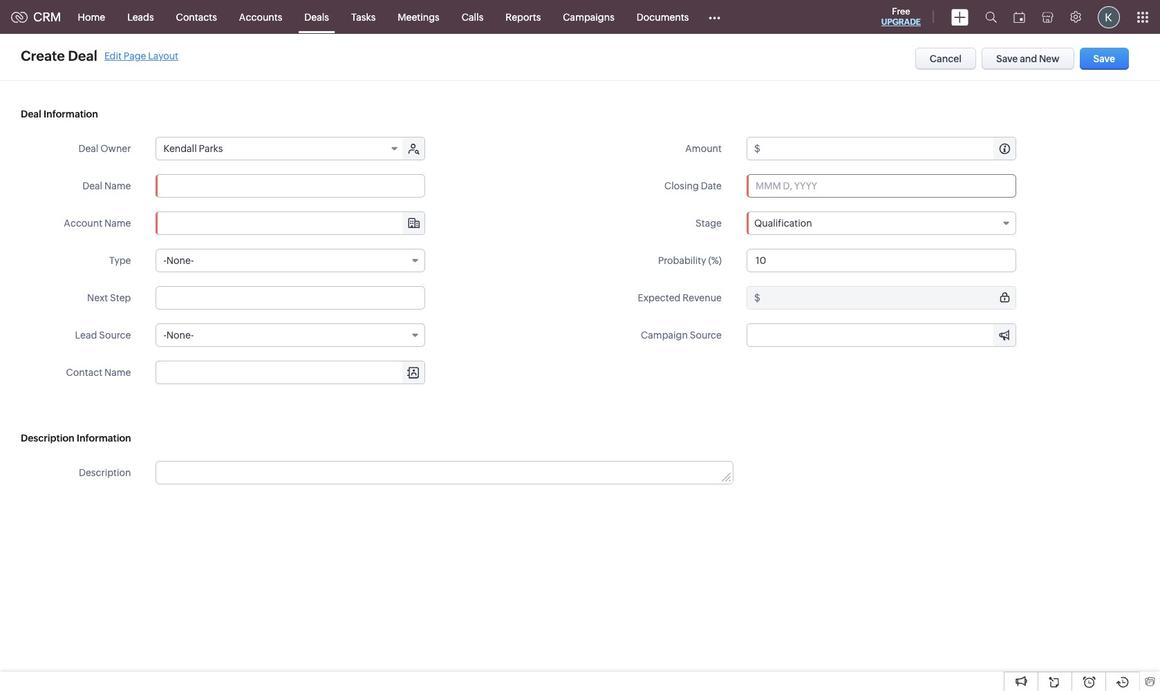 Task type: vqa. For each thing, say whether or not it's contained in the screenshot.
Type
yes



Task type: describe. For each thing, give the bounding box(es) containing it.
cancel button
[[915, 48, 976, 70]]

create
[[21, 48, 65, 64]]

tasks
[[351, 11, 376, 22]]

information for description information
[[77, 433, 131, 444]]

crm
[[33, 10, 61, 24]]

meetings link
[[387, 0, 451, 34]]

deal for deal information
[[21, 109, 41, 120]]

deal information
[[21, 109, 98, 120]]

save for save and new
[[996, 53, 1018, 64]]

deals link
[[293, 0, 340, 34]]

step
[[110, 292, 131, 304]]

qualification
[[754, 218, 812, 229]]

expected
[[638, 292, 681, 304]]

cancel
[[930, 53, 962, 64]]

create deal edit page layout
[[21, 48, 178, 64]]

home link
[[67, 0, 116, 34]]

crm link
[[11, 10, 61, 24]]

contact name
[[66, 367, 131, 378]]

date
[[701, 180, 722, 192]]

new
[[1039, 53, 1060, 64]]

home
[[78, 11, 105, 22]]

- for type
[[164, 255, 167, 266]]

-none- field for type
[[156, 249, 426, 272]]

deal for deal owner
[[78, 143, 98, 154]]

leads link
[[116, 0, 165, 34]]

save button
[[1080, 48, 1129, 70]]

create menu element
[[943, 0, 977, 34]]

MMM D, YYYY text field
[[747, 174, 1016, 198]]

calls
[[462, 11, 484, 22]]

and
[[1020, 53, 1037, 64]]

lead source
[[75, 330, 131, 341]]

profile image
[[1098, 6, 1120, 28]]

source for campaign source
[[690, 330, 722, 341]]

create menu image
[[951, 9, 969, 25]]

free upgrade
[[881, 6, 921, 27]]

contact
[[66, 367, 102, 378]]

upgrade
[[881, 17, 921, 27]]

campaigns
[[563, 11, 615, 22]]

accounts
[[239, 11, 282, 22]]

reports link
[[495, 0, 552, 34]]

name for deal name
[[104, 180, 131, 192]]

accounts link
[[228, 0, 293, 34]]

layout
[[148, 50, 178, 61]]

closing date
[[665, 180, 722, 192]]

deal for deal name
[[82, 180, 102, 192]]

stage
[[696, 218, 722, 229]]

amount
[[685, 143, 722, 154]]

expected revenue
[[638, 292, 722, 304]]

revenue
[[683, 292, 722, 304]]

profile element
[[1090, 0, 1128, 34]]

account
[[64, 218, 102, 229]]

probability (%)
[[658, 255, 722, 266]]

-none- for type
[[164, 255, 194, 266]]

Other Modules field
[[700, 6, 730, 28]]



Task type: locate. For each thing, give the bounding box(es) containing it.
source right lead
[[99, 330, 131, 341]]

campaigns link
[[552, 0, 626, 34]]

search image
[[985, 11, 997, 23]]

save and new button
[[982, 48, 1074, 70]]

description
[[21, 433, 74, 444], [79, 467, 131, 478]]

deal
[[68, 48, 97, 64], [21, 109, 41, 120], [78, 143, 98, 154], [82, 180, 102, 192]]

lead
[[75, 330, 97, 341]]

deal left owner at top left
[[78, 143, 98, 154]]

1 $ from the top
[[754, 143, 760, 154]]

1 vertical spatial information
[[77, 433, 131, 444]]

edit page layout link
[[104, 50, 178, 61]]

deal up the account name
[[82, 180, 102, 192]]

kendall
[[164, 143, 197, 154]]

reports
[[506, 11, 541, 22]]

2 name from the top
[[104, 218, 131, 229]]

0 vertical spatial description
[[21, 433, 74, 444]]

name down owner at top left
[[104, 180, 131, 192]]

-None- field
[[156, 249, 426, 272], [156, 324, 426, 347]]

1 vertical spatial -none-
[[164, 330, 194, 341]]

information for deal information
[[44, 109, 98, 120]]

name right account
[[104, 218, 131, 229]]

2 source from the left
[[690, 330, 722, 341]]

0 vertical spatial none-
[[167, 255, 194, 266]]

name right contact
[[104, 367, 131, 378]]

account name
[[64, 218, 131, 229]]

None field
[[157, 212, 425, 234], [747, 324, 1016, 346], [157, 362, 425, 384], [157, 212, 425, 234], [747, 324, 1016, 346], [157, 362, 425, 384]]

Kendall Parks field
[[157, 138, 404, 160]]

description for description
[[79, 467, 131, 478]]

1 vertical spatial none-
[[167, 330, 194, 341]]

edit
[[104, 50, 122, 61]]

1 vertical spatial -
[[164, 330, 167, 341]]

2 - from the top
[[164, 330, 167, 341]]

1 save from the left
[[996, 53, 1018, 64]]

2 vertical spatial name
[[104, 367, 131, 378]]

none-
[[167, 255, 194, 266], [167, 330, 194, 341]]

1 none- from the top
[[167, 255, 194, 266]]

$ right amount
[[754, 143, 760, 154]]

free
[[892, 6, 910, 17]]

1 horizontal spatial description
[[79, 467, 131, 478]]

1 vertical spatial $
[[754, 292, 760, 304]]

1 -none- from the top
[[164, 255, 194, 266]]

name for account name
[[104, 218, 131, 229]]

0 vertical spatial information
[[44, 109, 98, 120]]

deal left edit at the left of the page
[[68, 48, 97, 64]]

0 vertical spatial -none-
[[164, 255, 194, 266]]

description for description information
[[21, 433, 74, 444]]

kendall parks
[[164, 143, 223, 154]]

1 name from the top
[[104, 180, 131, 192]]

information down contact name on the bottom left of page
[[77, 433, 131, 444]]

2 -none- field from the top
[[156, 324, 426, 347]]

- for lead source
[[164, 330, 167, 341]]

1 vertical spatial description
[[79, 467, 131, 478]]

1 - from the top
[[164, 255, 167, 266]]

next step
[[87, 292, 131, 304]]

closing
[[665, 180, 699, 192]]

meetings
[[398, 11, 440, 22]]

leads
[[127, 11, 154, 22]]

parks
[[199, 143, 223, 154]]

contacts link
[[165, 0, 228, 34]]

documents
[[637, 11, 689, 22]]

2 none- from the top
[[167, 330, 194, 341]]

campaign source
[[641, 330, 722, 341]]

save and new
[[996, 53, 1060, 64]]

- right lead source
[[164, 330, 167, 341]]

deal name
[[82, 180, 131, 192]]

save for save
[[1094, 53, 1115, 64]]

0 horizontal spatial save
[[996, 53, 1018, 64]]

1 horizontal spatial save
[[1094, 53, 1115, 64]]

1 vertical spatial -none- field
[[156, 324, 426, 347]]

2 -none- from the top
[[164, 330, 194, 341]]

source
[[99, 330, 131, 341], [690, 330, 722, 341]]

next
[[87, 292, 108, 304]]

(%)
[[708, 255, 722, 266]]

None text field
[[763, 138, 1016, 160], [747, 249, 1016, 272], [156, 286, 426, 310], [157, 362, 425, 384], [763, 138, 1016, 160], [747, 249, 1016, 272], [156, 286, 426, 310], [157, 362, 425, 384]]

-none- field for lead source
[[156, 324, 426, 347]]

$ for expected revenue
[[754, 292, 760, 304]]

1 horizontal spatial source
[[690, 330, 722, 341]]

0 horizontal spatial source
[[99, 330, 131, 341]]

1 -none- field from the top
[[156, 249, 426, 272]]

probability
[[658, 255, 706, 266]]

Qualification field
[[747, 212, 1016, 235]]

owner
[[100, 143, 131, 154]]

name for contact name
[[104, 367, 131, 378]]

source down revenue
[[690, 330, 722, 341]]

-none- for lead source
[[164, 330, 194, 341]]

$
[[754, 143, 760, 154], [754, 292, 760, 304]]

description information
[[21, 433, 131, 444]]

$ for amount
[[754, 143, 760, 154]]

-none-
[[164, 255, 194, 266], [164, 330, 194, 341]]

none- for type
[[167, 255, 194, 266]]

source for lead source
[[99, 330, 131, 341]]

search element
[[977, 0, 1005, 34]]

save inside save and new button
[[996, 53, 1018, 64]]

0 vertical spatial -none- field
[[156, 249, 426, 272]]

tasks link
[[340, 0, 387, 34]]

name
[[104, 180, 131, 192], [104, 218, 131, 229], [104, 367, 131, 378]]

1 source from the left
[[99, 330, 131, 341]]

logo image
[[11, 11, 28, 22]]

3 name from the top
[[104, 367, 131, 378]]

$ right revenue
[[754, 292, 760, 304]]

deals
[[304, 11, 329, 22]]

save down profile icon
[[1094, 53, 1115, 64]]

deal down create at the top left of the page
[[21, 109, 41, 120]]

save inside save button
[[1094, 53, 1115, 64]]

1 vertical spatial name
[[104, 218, 131, 229]]

2 $ from the top
[[754, 292, 760, 304]]

-
[[164, 255, 167, 266], [164, 330, 167, 341]]

information
[[44, 109, 98, 120], [77, 433, 131, 444]]

save
[[996, 53, 1018, 64], [1094, 53, 1115, 64]]

0 vertical spatial $
[[754, 143, 760, 154]]

calls link
[[451, 0, 495, 34]]

0 vertical spatial name
[[104, 180, 131, 192]]

2 save from the left
[[1094, 53, 1115, 64]]

- right type
[[164, 255, 167, 266]]

documents link
[[626, 0, 700, 34]]

campaign
[[641, 330, 688, 341]]

save left 'and'
[[996, 53, 1018, 64]]

page
[[124, 50, 146, 61]]

0 horizontal spatial description
[[21, 433, 74, 444]]

none- for lead source
[[167, 330, 194, 341]]

None text field
[[156, 174, 426, 198], [157, 212, 425, 234], [763, 287, 1016, 309], [747, 324, 1016, 346], [157, 462, 733, 484], [156, 174, 426, 198], [157, 212, 425, 234], [763, 287, 1016, 309], [747, 324, 1016, 346], [157, 462, 733, 484]]

calendar image
[[1014, 11, 1025, 22]]

type
[[109, 255, 131, 266]]

contacts
[[176, 11, 217, 22]]

information up deal owner
[[44, 109, 98, 120]]

0 vertical spatial -
[[164, 255, 167, 266]]

deal owner
[[78, 143, 131, 154]]



